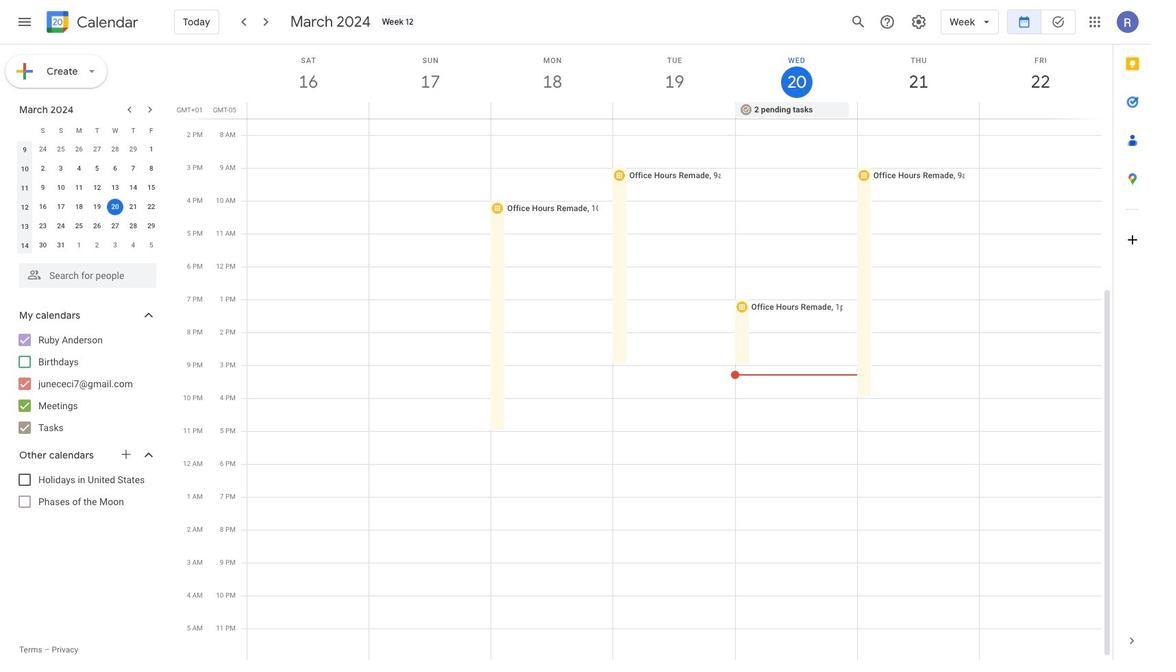 Task type: vqa. For each thing, say whether or not it's contained in the screenshot.
the top Thu
no



Task type: describe. For each thing, give the bounding box(es) containing it.
3 element
[[53, 160, 69, 177]]

Search for people text field
[[27, 263, 148, 288]]

settings menu image
[[911, 14, 928, 30]]

14 element
[[125, 180, 142, 196]]

february 25 element
[[53, 141, 69, 158]]

other calendars list
[[3, 469, 170, 513]]

20, today element
[[107, 199, 123, 215]]

april 4 element
[[125, 237, 142, 254]]

2 element
[[35, 160, 51, 177]]

march 2024 grid
[[13, 121, 160, 255]]

my calendars list
[[3, 329, 170, 439]]

row group inside march 2024 grid
[[16, 140, 160, 255]]

24 element
[[53, 218, 69, 234]]

28 element
[[125, 218, 142, 234]]

main drawer image
[[16, 14, 33, 30]]

column header inside march 2024 grid
[[16, 121, 34, 140]]

27 element
[[107, 218, 123, 234]]

29 element
[[143, 218, 160, 234]]

22 element
[[143, 199, 160, 215]]

6 element
[[107, 160, 123, 177]]

10 element
[[53, 180, 69, 196]]

13 element
[[107, 180, 123, 196]]

23 element
[[35, 218, 51, 234]]

30 element
[[35, 237, 51, 254]]

18 element
[[71, 199, 87, 215]]

april 1 element
[[71, 237, 87, 254]]

15 element
[[143, 180, 160, 196]]



Task type: locate. For each thing, give the bounding box(es) containing it.
add other calendars image
[[119, 448, 133, 461]]

grid
[[176, 45, 1113, 660]]

4 element
[[71, 160, 87, 177]]

8 element
[[143, 160, 160, 177]]

11 element
[[71, 180, 87, 196]]

april 2 element
[[89, 237, 105, 254]]

tab list
[[1114, 45, 1152, 622]]

cell
[[248, 102, 370, 119], [370, 102, 492, 119], [492, 102, 614, 119], [614, 102, 736, 119], [858, 102, 980, 119], [980, 102, 1102, 119], [106, 197, 124, 217]]

26 element
[[89, 218, 105, 234]]

calendar element
[[44, 8, 138, 38]]

9 element
[[35, 180, 51, 196]]

7 element
[[125, 160, 142, 177]]

february 26 element
[[71, 141, 87, 158]]

25 element
[[71, 218, 87, 234]]

february 28 element
[[107, 141, 123, 158]]

february 29 element
[[125, 141, 142, 158]]

31 element
[[53, 237, 69, 254]]

None search field
[[0, 258, 170, 288]]

row
[[241, 102, 1113, 119], [16, 121, 160, 140], [16, 140, 160, 159], [16, 159, 160, 178], [16, 178, 160, 197], [16, 197, 160, 217], [16, 217, 160, 236], [16, 236, 160, 255]]

12 element
[[89, 180, 105, 196]]

16 element
[[35, 199, 51, 215]]

1 element
[[143, 141, 160, 158]]

17 element
[[53, 199, 69, 215]]

row group
[[16, 140, 160, 255]]

19 element
[[89, 199, 105, 215]]

heading
[[74, 14, 138, 31]]

column header
[[16, 121, 34, 140]]

cell inside march 2024 grid
[[106, 197, 124, 217]]

february 27 element
[[89, 141, 105, 158]]

april 5 element
[[143, 237, 160, 254]]

february 24 element
[[35, 141, 51, 158]]

heading inside calendar element
[[74, 14, 138, 31]]

april 3 element
[[107, 237, 123, 254]]

5 element
[[89, 160, 105, 177]]

21 element
[[125, 199, 142, 215]]



